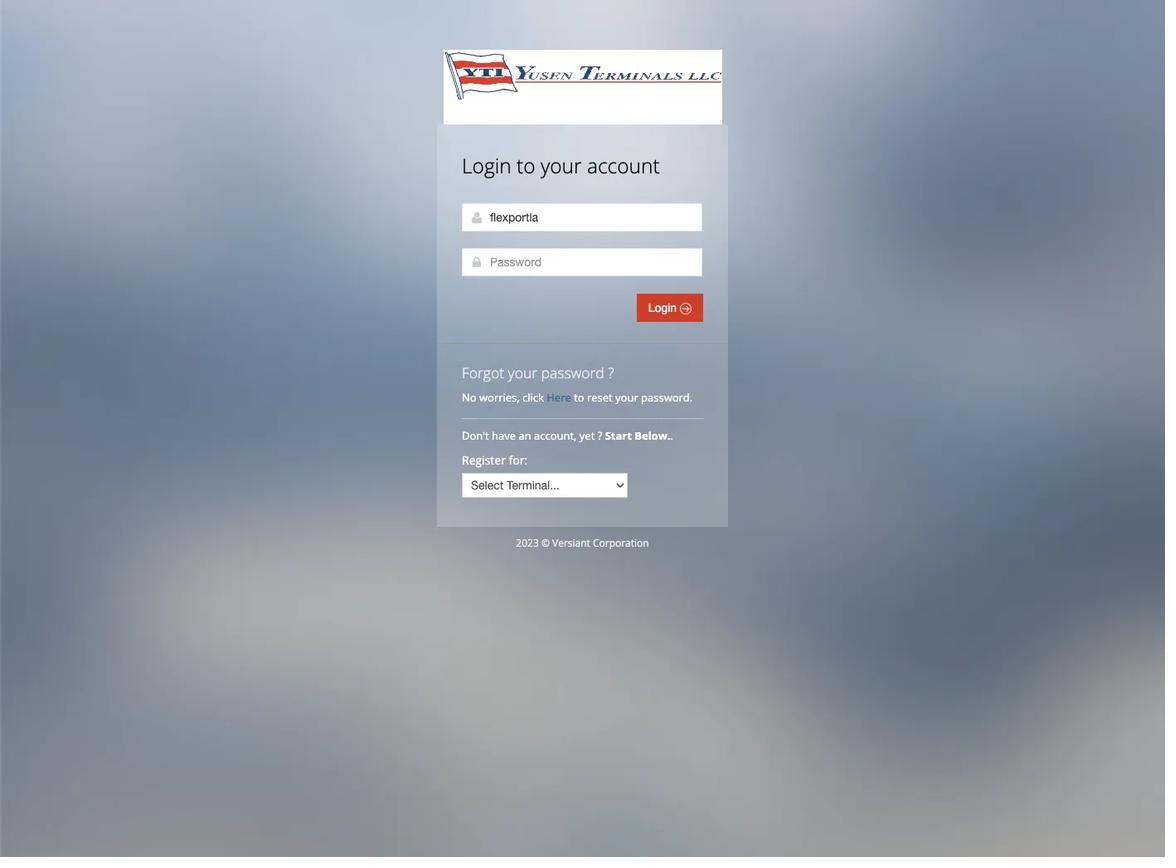 Task type: describe. For each thing, give the bounding box(es) containing it.
login to your account
[[462, 152, 660, 179]]

2 horizontal spatial your
[[616, 390, 639, 405]]

user image
[[471, 211, 484, 224]]

1 vertical spatial ?
[[598, 428, 603, 443]]

click
[[523, 390, 544, 405]]

no
[[462, 390, 477, 405]]

to inside forgot your password ? no worries, click here to reset your password.
[[574, 390, 585, 405]]

forgot
[[462, 363, 505, 383]]

for:
[[509, 452, 528, 468]]

have
[[492, 428, 516, 443]]

Username text field
[[462, 203, 703, 232]]

swapright image
[[680, 303, 692, 315]]

don't
[[462, 428, 489, 443]]

worries,
[[480, 390, 520, 405]]

versiant
[[553, 536, 591, 550]]

an
[[519, 428, 532, 443]]

register
[[462, 452, 506, 468]]

1 horizontal spatial your
[[541, 152, 582, 179]]

corporation
[[593, 536, 650, 550]]

0 horizontal spatial to
[[517, 152, 536, 179]]

0 horizontal spatial your
[[508, 363, 538, 383]]

account
[[587, 152, 660, 179]]

login for login
[[649, 301, 680, 315]]



Task type: locate. For each thing, give the bounding box(es) containing it.
to right here link in the top of the page
[[574, 390, 585, 405]]

password.
[[642, 390, 693, 405]]

login
[[462, 152, 512, 179], [649, 301, 680, 315]]

lock image
[[471, 256, 484, 269]]

? up 'reset'
[[609, 363, 615, 383]]

password
[[542, 363, 605, 383]]

forgot your password ? no worries, click here to reset your password.
[[462, 363, 693, 405]]

your up click
[[508, 363, 538, 383]]

1 vertical spatial your
[[508, 363, 538, 383]]

? right the yet
[[598, 428, 603, 443]]

yet
[[580, 428, 595, 443]]

Password password field
[[462, 248, 703, 276]]

reset
[[588, 390, 613, 405]]

here link
[[547, 390, 572, 405]]

2023
[[516, 536, 539, 550]]

below.
[[635, 428, 671, 443]]

? inside forgot your password ? no worries, click here to reset your password.
[[609, 363, 615, 383]]

1 vertical spatial to
[[574, 390, 585, 405]]

1 horizontal spatial login
[[649, 301, 680, 315]]

1 horizontal spatial to
[[574, 390, 585, 405]]

start
[[606, 428, 632, 443]]

0 vertical spatial ?
[[609, 363, 615, 383]]

2023 © versiant corporation
[[516, 536, 650, 550]]

2 vertical spatial your
[[616, 390, 639, 405]]

to up username text field
[[517, 152, 536, 179]]

1 vertical spatial login
[[649, 301, 680, 315]]

.
[[671, 428, 674, 443]]

?
[[609, 363, 615, 383], [598, 428, 603, 443]]

account,
[[534, 428, 577, 443]]

©
[[542, 536, 550, 550]]

your right 'reset'
[[616, 390, 639, 405]]

login button
[[637, 294, 704, 322]]

0 horizontal spatial login
[[462, 152, 512, 179]]

0 vertical spatial login
[[462, 152, 512, 179]]

0 vertical spatial your
[[541, 152, 582, 179]]

login inside button
[[649, 301, 680, 315]]

here
[[547, 390, 572, 405]]

0 horizontal spatial ?
[[598, 428, 603, 443]]

register for:
[[462, 452, 528, 468]]

your
[[541, 152, 582, 179], [508, 363, 538, 383], [616, 390, 639, 405]]

don't have an account, yet ? start below. .
[[462, 428, 677, 443]]

1 horizontal spatial ?
[[609, 363, 615, 383]]

to
[[517, 152, 536, 179], [574, 390, 585, 405]]

your up username text field
[[541, 152, 582, 179]]

login for login to your account
[[462, 152, 512, 179]]

0 vertical spatial to
[[517, 152, 536, 179]]



